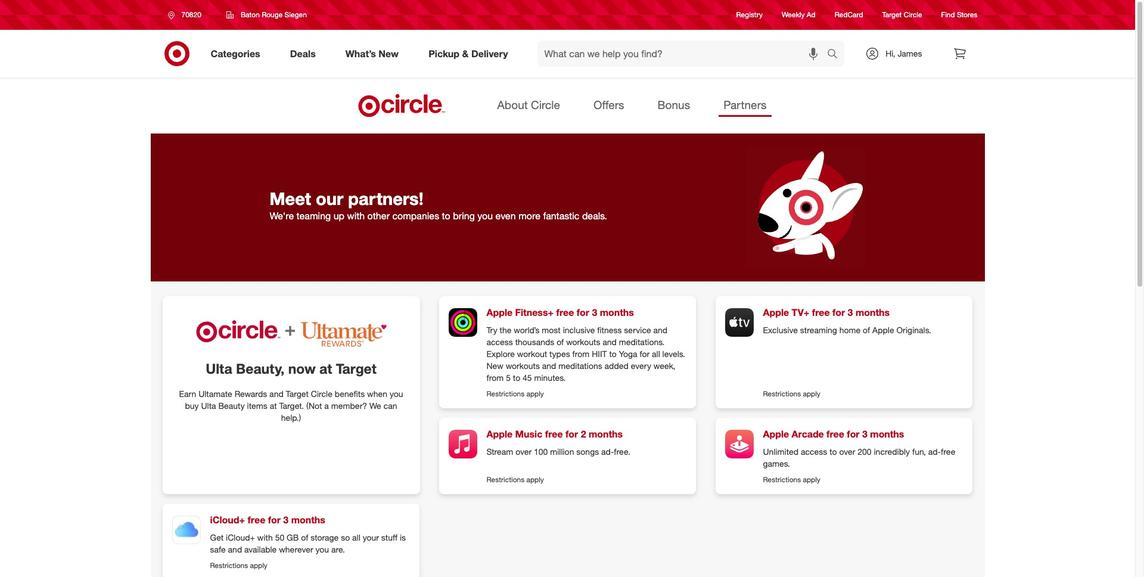 Task type: vqa. For each thing, say whether or not it's contained in the screenshot.
2nd REMOVABLE from the left
no



Task type: locate. For each thing, give the bounding box(es) containing it.
even
[[496, 210, 516, 222]]

0 horizontal spatial target
[[286, 389, 309, 399]]

rewards and target circle benefits when you buy ulta beauty items at target. (not a member? we can help.)
[[185, 389, 403, 423]]

3 up inclusive
[[592, 306, 597, 318]]

circle for about circle
[[531, 98, 560, 111]]

months for apple arcade free for 3 months
[[870, 428, 905, 440]]

apple for apple tv+ free for 3 months
[[763, 306, 789, 318]]

3 up home
[[848, 306, 853, 318]]

ulta down earn ultamate
[[201, 401, 216, 411]]

and up minutes.
[[542, 361, 556, 371]]

2 vertical spatial you
[[316, 544, 329, 554]]

you inside the meet our partners! we're teaming up with other companies to bring you even more fantastic deals.
[[478, 210, 493, 222]]

2 horizontal spatial you
[[478, 210, 493, 222]]

2
[[581, 428, 586, 440]]

free.
[[614, 446, 631, 457]]

0 vertical spatial target
[[883, 10, 902, 19]]

for up exclusive streaming home of apple originals.
[[833, 306, 845, 318]]

of up types
[[557, 337, 564, 347]]

incredibly
[[874, 446, 910, 457]]

months up home
[[856, 306, 890, 318]]

new down explore
[[487, 361, 504, 371]]

apple for apple arcade free for 3 months
[[763, 428, 789, 440]]

with inside get icloud+ with 50 gb of storage so all your stuff is safe and available wherever you are.
[[257, 532, 273, 542]]

months up gb
[[291, 514, 325, 526]]

1 vertical spatial workouts
[[506, 361, 540, 371]]

to down 'apple arcade free for 3 months'
[[830, 446, 837, 457]]

target circle plus ultamate rewards image
[[196, 320, 387, 347]]

of right home
[[863, 325, 870, 335]]

1 horizontal spatial circle
[[531, 98, 560, 111]]

0 horizontal spatial access
[[487, 337, 513, 347]]

restrictions down 5
[[487, 389, 525, 398]]

bonus
[[658, 98, 690, 111]]

100
[[534, 446, 548, 457]]

for inside try the world's most inclusive fitness service and access thousands of workouts and meditations. explore workout types from hiit to yoga for all levels. new workouts and meditations added every week, from 5 to 45 minutes.
[[640, 349, 650, 359]]

1 horizontal spatial with
[[347, 210, 365, 222]]

wherever
[[279, 544, 313, 554]]

free up stream over 100 million songs ad-free.
[[545, 428, 563, 440]]

restrictions for tv+
[[763, 389, 801, 398]]

ad
[[807, 10, 816, 19]]

more
[[519, 210, 541, 222]]

over left "200" at the right
[[840, 446, 856, 457]]

beauty,
[[236, 360, 285, 377]]

offers
[[594, 98, 624, 111]]

0 vertical spatial all
[[652, 349, 660, 359]]

workout
[[517, 349, 547, 359]]

categories link
[[201, 41, 275, 67]]

at right the items
[[270, 401, 277, 411]]

can
[[384, 401, 397, 411]]

apply down the arcade
[[803, 475, 821, 484]]

1 horizontal spatial ad-
[[929, 446, 941, 457]]

target up benefits
[[336, 360, 377, 377]]

over inside unlimited access to over 200 incredibly fun, ad-free games.
[[840, 446, 856, 457]]

exclusive streaming home of apple originals.
[[763, 325, 932, 335]]

0 horizontal spatial circle
[[311, 389, 333, 399]]

0 vertical spatial workouts
[[566, 337, 601, 347]]

with up 'available'
[[257, 532, 273, 542]]

1 horizontal spatial of
[[557, 337, 564, 347]]

2 over from the left
[[840, 446, 856, 457]]

1 vertical spatial access
[[801, 446, 828, 457]]

3
[[592, 306, 597, 318], [848, 306, 853, 318], [862, 428, 868, 440], [283, 514, 289, 526]]

over left 100
[[516, 446, 532, 457]]

for up "200" at the right
[[847, 428, 860, 440]]

and
[[654, 325, 668, 335], [603, 337, 617, 347], [542, 361, 556, 371], [269, 389, 284, 399], [228, 544, 242, 554]]

and down fitness
[[603, 337, 617, 347]]

apply for arcade
[[803, 475, 821, 484]]

1 vertical spatial circle
[[531, 98, 560, 111]]

you inside rewards and target circle benefits when you buy ulta beauty items at target. (not a member? we can help.)
[[390, 389, 403, 399]]

50
[[275, 532, 284, 542]]

ulta beauty, now at target
[[206, 360, 377, 377]]

all up week,
[[652, 349, 660, 359]]

find
[[942, 10, 955, 19]]

access inside unlimited access to over 200 incredibly fun, ad-free games.
[[801, 446, 828, 457]]

1 horizontal spatial all
[[652, 349, 660, 359]]

is
[[400, 532, 406, 542]]

2 horizontal spatial circle
[[904, 10, 923, 19]]

we
[[370, 401, 381, 411]]

meet
[[270, 188, 311, 209]]

months up fitness
[[600, 306, 634, 318]]

free inside unlimited access to over 200 incredibly fun, ad-free games.
[[941, 446, 956, 457]]

access up explore
[[487, 337, 513, 347]]

hiit
[[592, 349, 607, 359]]

What can we help you find? suggestions appear below search field
[[537, 41, 831, 67]]

apple up exclusive
[[763, 306, 789, 318]]

apply down 45
[[527, 389, 544, 398]]

and up "target."
[[269, 389, 284, 399]]

1 horizontal spatial new
[[487, 361, 504, 371]]

restrictions for music
[[487, 475, 525, 484]]

access
[[487, 337, 513, 347], [801, 446, 828, 457]]

earn ultamate
[[179, 389, 232, 399]]

circle up a at the left bottom
[[311, 389, 333, 399]]

1 vertical spatial icloud+
[[226, 532, 255, 542]]

1 vertical spatial of
[[557, 337, 564, 347]]

2 vertical spatial circle
[[311, 389, 333, 399]]

restrictions apply for tv+
[[763, 389, 821, 398]]

0 horizontal spatial over
[[516, 446, 532, 457]]

restrictions apply
[[487, 389, 544, 398], [763, 389, 821, 398], [487, 475, 544, 484], [763, 475, 821, 484], [210, 561, 268, 570]]

0 vertical spatial you
[[478, 210, 493, 222]]

restrictions apply down games.
[[763, 475, 821, 484]]

target
[[883, 10, 902, 19], [336, 360, 377, 377], [286, 389, 309, 399]]

target up "target."
[[286, 389, 309, 399]]

apply for free
[[250, 561, 268, 570]]

for up 50
[[268, 514, 281, 526]]

stream over 100 million songs ad-free.
[[487, 446, 631, 457]]

0 horizontal spatial you
[[316, 544, 329, 554]]

with inside the meet our partners! we're teaming up with other companies to bring you even more fantastic deals.
[[347, 210, 365, 222]]

0 vertical spatial access
[[487, 337, 513, 347]]

target.
[[279, 401, 304, 411]]

0 horizontal spatial of
[[301, 532, 308, 542]]

2 vertical spatial target
[[286, 389, 309, 399]]

partners!
[[348, 188, 424, 209]]

of right gb
[[301, 532, 308, 542]]

at
[[320, 360, 332, 377], [270, 401, 277, 411]]

weekly
[[782, 10, 805, 19]]

at right 'now'
[[320, 360, 332, 377]]

1 horizontal spatial you
[[390, 389, 403, 399]]

over
[[516, 446, 532, 457], [840, 446, 856, 457]]

million
[[550, 446, 574, 457]]

70820 button
[[160, 4, 214, 26]]

restrictions for free
[[210, 561, 248, 570]]

restrictions down games.
[[763, 475, 801, 484]]

2 horizontal spatial of
[[863, 325, 870, 335]]

0 vertical spatial at
[[320, 360, 332, 377]]

baton rouge siegen button
[[219, 4, 315, 26]]

circle left find
[[904, 10, 923, 19]]

restrictions up the arcade
[[763, 389, 801, 398]]

target circle
[[883, 10, 923, 19]]

with right up
[[347, 210, 365, 222]]

0 horizontal spatial ad-
[[601, 446, 614, 457]]

of inside try the world's most inclusive fitness service and access thousands of workouts and meditations. explore workout types from hiit to yoga for all levels. new workouts and meditations added every week, from 5 to 45 minutes.
[[557, 337, 564, 347]]

0 horizontal spatial workouts
[[506, 361, 540, 371]]

0 vertical spatial with
[[347, 210, 365, 222]]

free for arcade
[[827, 428, 845, 440]]

for down the meditations.
[[640, 349, 650, 359]]

free right the arcade
[[827, 428, 845, 440]]

to right 5
[[513, 373, 521, 383]]

apple fitness+ free for 3 months
[[487, 306, 634, 318]]

months right 2
[[589, 428, 623, 440]]

1 horizontal spatial access
[[801, 446, 828, 457]]

apply for tv+
[[803, 389, 821, 398]]

weekly ad link
[[782, 10, 816, 20]]

0 horizontal spatial new
[[379, 47, 399, 59]]

world's
[[514, 325, 540, 335]]

benefits
[[335, 389, 365, 399]]

are.
[[331, 544, 345, 554]]

try the world's most inclusive fitness service and access thousands of workouts and meditations. explore workout types from hiit to yoga for all levels. new workouts and meditations added every week, from 5 to 45 minutes.
[[487, 325, 685, 383]]

search
[[822, 49, 851, 61]]

a
[[324, 401, 329, 411]]

our
[[316, 188, 344, 209]]

and right safe
[[228, 544, 242, 554]]

1 vertical spatial from
[[487, 373, 504, 383]]

ulta up ultamate
[[206, 360, 232, 377]]

months for apple fitness+ free for 3 months
[[600, 306, 634, 318]]

free for tv+
[[812, 306, 830, 318]]

workouts up 45
[[506, 361, 540, 371]]

what's new link
[[335, 41, 414, 67]]

beauty
[[218, 401, 245, 411]]

restrictions apply down safe
[[210, 561, 268, 570]]

workouts
[[566, 337, 601, 347], [506, 361, 540, 371]]

you
[[478, 210, 493, 222], [390, 389, 403, 399], [316, 544, 329, 554]]

1 horizontal spatial workouts
[[566, 337, 601, 347]]

apple up unlimited
[[763, 428, 789, 440]]

about circle
[[497, 98, 560, 111]]

1 vertical spatial new
[[487, 361, 504, 371]]

1 over from the left
[[516, 446, 532, 457]]

for
[[577, 306, 590, 318], [833, 306, 845, 318], [640, 349, 650, 359], [566, 428, 578, 440], [847, 428, 860, 440], [268, 514, 281, 526]]

0 horizontal spatial at
[[270, 401, 277, 411]]

apply down 'available'
[[250, 561, 268, 570]]

icloud+ up 'available'
[[226, 532, 255, 542]]

1 vertical spatial target
[[336, 360, 377, 377]]

from left 5
[[487, 373, 504, 383]]

0 horizontal spatial with
[[257, 532, 273, 542]]

1 vertical spatial all
[[352, 532, 361, 542]]

rewards
[[235, 389, 267, 399]]

fitness+
[[515, 306, 554, 318]]

and inside get icloud+ with 50 gb of storage so all your stuff is safe and available wherever you are.
[[228, 544, 242, 554]]

restrictions apply up the arcade
[[763, 389, 821, 398]]

apple
[[487, 306, 513, 318], [763, 306, 789, 318], [873, 325, 894, 335], [487, 428, 513, 440], [763, 428, 789, 440]]

yoga
[[619, 349, 638, 359]]

1 vertical spatial with
[[257, 532, 273, 542]]

free up inclusive
[[557, 306, 574, 318]]

so
[[341, 532, 350, 542]]

circle right the about
[[531, 98, 560, 111]]

you left even
[[478, 210, 493, 222]]

music
[[515, 428, 543, 440]]

all right so
[[352, 532, 361, 542]]

1 vertical spatial at
[[270, 401, 277, 411]]

restrictions down stream at the left bottom of page
[[487, 475, 525, 484]]

2 ad- from the left
[[929, 446, 941, 457]]

to inside the meet our partners! we're teaming up with other companies to bring you even more fantastic deals.
[[442, 210, 450, 222]]

you up can
[[390, 389, 403, 399]]

restrictions apply for arcade
[[763, 475, 821, 484]]

apple for apple fitness+ free for 3 months
[[487, 306, 513, 318]]

free right fun,
[[941, 446, 956, 457]]

circle for target circle
[[904, 10, 923, 19]]

ad- right songs
[[601, 446, 614, 457]]

to left bring at the top left of the page
[[442, 210, 450, 222]]

find stores link
[[942, 10, 978, 20]]

restrictions down safe
[[210, 561, 248, 570]]

items
[[247, 401, 268, 411]]

for left 2
[[566, 428, 578, 440]]

1 vertical spatial ulta
[[201, 401, 216, 411]]

restrictions apply for music
[[487, 475, 544, 484]]

ultamate
[[199, 389, 232, 399]]

icloud+ up get
[[210, 514, 245, 526]]

restrictions apply for fitness+
[[487, 389, 544, 398]]

2 vertical spatial of
[[301, 532, 308, 542]]

restrictions apply down stream at the left bottom of page
[[487, 475, 544, 484]]

apple left the originals.
[[873, 325, 894, 335]]

partners
[[724, 98, 767, 111]]

0 vertical spatial from
[[573, 349, 590, 359]]

free up streaming on the bottom of page
[[812, 306, 830, 318]]

3 up 50
[[283, 514, 289, 526]]

for up inclusive
[[577, 306, 590, 318]]

help.)
[[281, 413, 301, 423]]

access down the arcade
[[801, 446, 828, 457]]

apply down 100
[[527, 475, 544, 484]]

1 horizontal spatial over
[[840, 446, 856, 457]]

you down storage
[[316, 544, 329, 554]]

0 horizontal spatial all
[[352, 532, 361, 542]]

new inside try the world's most inclusive fitness service and access thousands of workouts and meditations. explore workout types from hiit to yoga for all levels. new workouts and meditations added every week, from 5 to 45 minutes.
[[487, 361, 504, 371]]

meet our partners! we're teaming up with other companies to bring you even more fantastic deals.
[[270, 188, 607, 222]]

from up meditations
[[573, 349, 590, 359]]

1 horizontal spatial target
[[336, 360, 377, 377]]

pickup & delivery link
[[419, 41, 523, 67]]

apply for music
[[527, 475, 544, 484]]

0 vertical spatial circle
[[904, 10, 923, 19]]

1 vertical spatial you
[[390, 389, 403, 399]]

new right what's
[[379, 47, 399, 59]]

access inside try the world's most inclusive fitness service and access thousands of workouts and meditations. explore workout types from hiit to yoga for all levels. new workouts and meditations added every week, from 5 to 45 minutes.
[[487, 337, 513, 347]]

3 up "200" at the right
[[862, 428, 868, 440]]

restrictions apply down 5
[[487, 389, 544, 398]]

stores
[[957, 10, 978, 19]]

every
[[631, 361, 651, 371]]

apple up stream at the left bottom of page
[[487, 428, 513, 440]]

exclusive
[[763, 325, 798, 335]]

ad- inside unlimited access to over 200 incredibly fun, ad-free games.
[[929, 446, 941, 457]]

apple up the
[[487, 306, 513, 318]]

months up incredibly
[[870, 428, 905, 440]]

target up hi,
[[883, 10, 902, 19]]

apply up the arcade
[[803, 389, 821, 398]]

earn
[[179, 389, 196, 399]]

workouts down inclusive
[[566, 337, 601, 347]]

free up 'available'
[[248, 514, 265, 526]]

ad- right fun,
[[929, 446, 941, 457]]



Task type: describe. For each thing, give the bounding box(es) containing it.
1 ad- from the left
[[601, 446, 614, 457]]

other
[[368, 210, 390, 222]]

icloud+ inside get icloud+ with 50 gb of storage so all your stuff is safe and available wherever you are.
[[226, 532, 255, 542]]

bring
[[453, 210, 475, 222]]

safe
[[210, 544, 226, 554]]

free for fitness+
[[557, 306, 574, 318]]

icloud+ free for 3 months
[[210, 514, 325, 526]]

member?
[[331, 401, 367, 411]]

of inside get icloud+ with 50 gb of storage so all your stuff is safe and available wherever you are.
[[301, 532, 308, 542]]

home
[[840, 325, 861, 335]]

hi, james
[[886, 48, 922, 58]]

up
[[334, 210, 345, 222]]

pickup
[[429, 47, 460, 59]]

about circle link
[[493, 94, 565, 117]]

target circle logo image
[[357, 93, 447, 118]]

explore
[[487, 349, 515, 359]]

about
[[497, 98, 528, 111]]

at inside rewards and target circle benefits when you buy ulta beauty items at target. (not a member? we can help.)
[[270, 401, 277, 411]]

apply for fitness+
[[527, 389, 544, 398]]

and up the meditations.
[[654, 325, 668, 335]]

restrictions for arcade
[[763, 475, 801, 484]]

target inside rewards and target circle benefits when you buy ulta beauty items at target. (not a member? we can help.)
[[286, 389, 309, 399]]

all inside try the world's most inclusive fitness service and access thousands of workouts and meditations. explore workout types from hiit to yoga for all levels. new workouts and meditations added every week, from 5 to 45 minutes.
[[652, 349, 660, 359]]

for for apple tv+ free for 3 months
[[833, 306, 845, 318]]

bonus link
[[653, 94, 695, 117]]

all inside get icloud+ with 50 gb of storage so all your stuff is safe and available wherever you are.
[[352, 532, 361, 542]]

apple music free for 2 months
[[487, 428, 623, 440]]

buy
[[185, 401, 199, 411]]

registry
[[737, 10, 763, 19]]

redcard link
[[835, 10, 863, 20]]

for for apple music free for 2 months
[[566, 428, 578, 440]]

restrictions for fitness+
[[487, 389, 525, 398]]

meditations
[[559, 361, 602, 371]]

what's new
[[346, 47, 399, 59]]

we're
[[270, 210, 294, 222]]

target circle link
[[883, 10, 923, 20]]

restrictions apply for free
[[210, 561, 268, 570]]

0 vertical spatial icloud+
[[210, 514, 245, 526]]

45
[[523, 373, 532, 383]]

3 for apple fitness+ free for 3 months
[[592, 306, 597, 318]]

streaming
[[800, 325, 837, 335]]

your
[[363, 532, 379, 542]]

delivery
[[471, 47, 508, 59]]

added
[[605, 361, 629, 371]]

siegen
[[285, 10, 307, 19]]

companies
[[392, 210, 439, 222]]

songs
[[577, 446, 599, 457]]

partners link
[[719, 94, 772, 117]]

hi,
[[886, 48, 896, 58]]

pickup & delivery
[[429, 47, 508, 59]]

stuff
[[381, 532, 398, 542]]

get
[[210, 532, 224, 542]]

0 vertical spatial new
[[379, 47, 399, 59]]

games.
[[763, 458, 790, 468]]

fantastic
[[543, 210, 580, 222]]

stream
[[487, 446, 513, 457]]

to up added on the right bottom of the page
[[609, 349, 617, 359]]

5
[[506, 373, 511, 383]]

for for apple arcade free for 3 months
[[847, 428, 860, 440]]

for for apple fitness+ free for 3 months
[[577, 306, 590, 318]]

&
[[462, 47, 469, 59]]

unlimited
[[763, 446, 799, 457]]

what's
[[346, 47, 376, 59]]

deals link
[[280, 41, 331, 67]]

0 horizontal spatial from
[[487, 373, 504, 383]]

types
[[550, 349, 570, 359]]

now
[[288, 360, 316, 377]]

most
[[542, 325, 561, 335]]

categories
[[211, 47, 260, 59]]

0 vertical spatial ulta
[[206, 360, 232, 377]]

when
[[367, 389, 387, 399]]

apple for apple music free for 2 months
[[487, 428, 513, 440]]

1 horizontal spatial from
[[573, 349, 590, 359]]

search button
[[822, 41, 851, 69]]

week,
[[654, 361, 676, 371]]

free for music
[[545, 428, 563, 440]]

unlimited access to over 200 incredibly fun, ad-free games.
[[763, 446, 956, 468]]

2 horizontal spatial target
[[883, 10, 902, 19]]

gb
[[287, 532, 299, 542]]

and inside rewards and target circle benefits when you buy ulta beauty items at target. (not a member? we can help.)
[[269, 389, 284, 399]]

try
[[487, 325, 498, 335]]

ulta inside rewards and target circle benefits when you buy ulta beauty items at target. (not a member? we can help.)
[[201, 401, 216, 411]]

apple tv+ free for 3 months
[[763, 306, 890, 318]]

storage
[[311, 532, 339, 542]]

3 for apple arcade free for 3 months
[[862, 428, 868, 440]]

3 for apple tv+ free for 3 months
[[848, 306, 853, 318]]

0 vertical spatial of
[[863, 325, 870, 335]]

offers link
[[589, 94, 629, 117]]

fitness
[[597, 325, 622, 335]]

apple arcade free for 3 months
[[763, 428, 905, 440]]

circle inside rewards and target circle benefits when you buy ulta beauty items at target. (not a member? we can help.)
[[311, 389, 333, 399]]

arcade
[[792, 428, 824, 440]]

inclusive
[[563, 325, 595, 335]]

to inside unlimited access to over 200 incredibly fun, ad-free games.
[[830, 446, 837, 457]]

redcard
[[835, 10, 863, 19]]

available
[[244, 544, 277, 554]]

you inside get icloud+ with 50 gb of storage so all your stuff is safe and available wherever you are.
[[316, 544, 329, 554]]

70820
[[182, 10, 201, 19]]

find stores
[[942, 10, 978, 19]]

deals.
[[582, 210, 607, 222]]

levels.
[[663, 349, 685, 359]]

1 horizontal spatial at
[[320, 360, 332, 377]]

months for apple music free for 2 months
[[589, 428, 623, 440]]

the
[[500, 325, 512, 335]]

(not
[[306, 401, 322, 411]]

months for apple tv+ free for 3 months
[[856, 306, 890, 318]]

deals
[[290, 47, 316, 59]]

get icloud+ with 50 gb of storage so all your stuff is safe and available wherever you are.
[[210, 532, 406, 554]]



